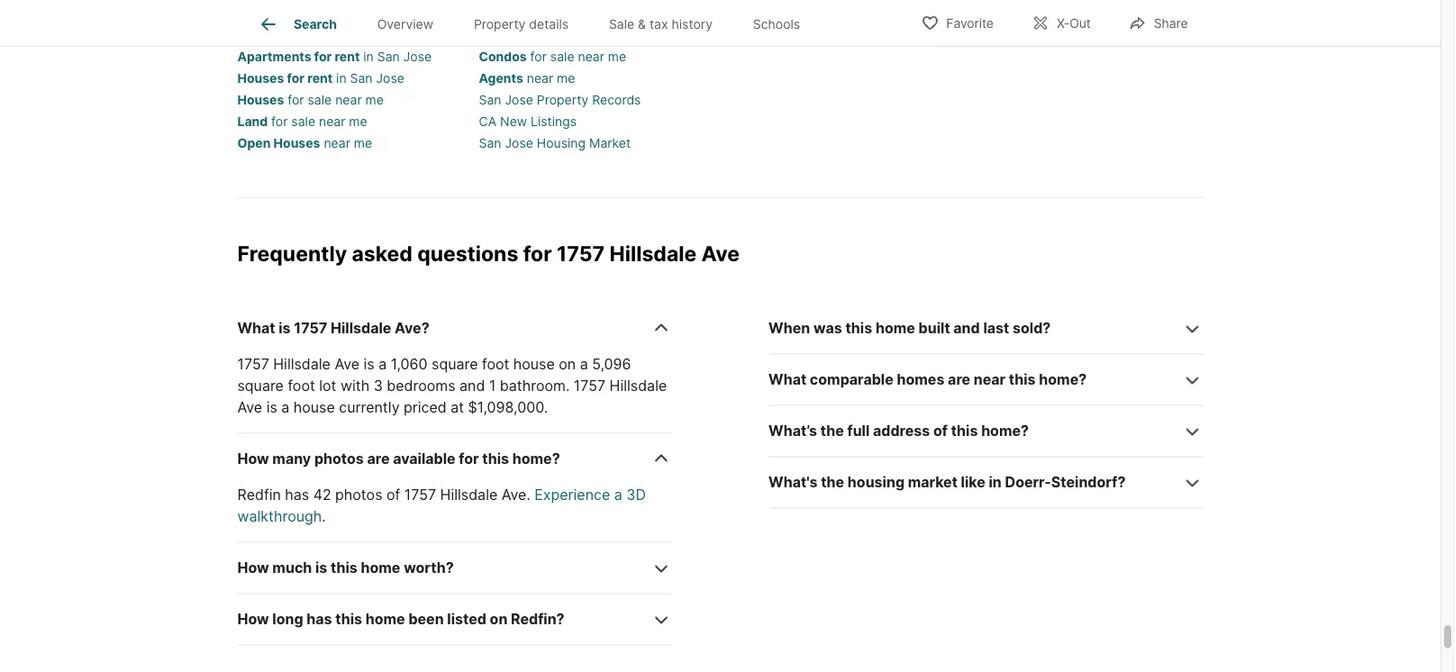 Task type: describe. For each thing, give the bounding box(es) containing it.
$1,098,000.
[[468, 399, 548, 417]]

1 horizontal spatial property
[[537, 93, 589, 108]]

with
[[340, 378, 370, 395]]

sale & tax history
[[609, 16, 713, 32]]

records
[[592, 93, 641, 108]]

what's the full address of this home?
[[769, 423, 1029, 440]]

like
[[961, 474, 985, 492]]

many
[[272, 451, 311, 468]]

walkthrough
[[237, 508, 322, 526]]

built
[[919, 320, 950, 338]]

are for near
[[948, 371, 970, 389]]

what's
[[769, 474, 818, 492]]

when
[[769, 320, 810, 338]]

how long has this home been listed on redfin?
[[237, 611, 565, 628]]

much
[[272, 560, 312, 577]]

the for what's
[[821, 423, 844, 440]]

search
[[294, 16, 337, 32]]

sale for land
[[291, 114, 315, 130]]

san down ca
[[479, 136, 501, 151]]

questions
[[417, 241, 518, 267]]

for right questions
[[523, 241, 552, 267]]

42
[[313, 487, 331, 504]]

steindorf?
[[1051, 474, 1126, 492]]

share button
[[1113, 4, 1203, 41]]

near down condos for sale near me
[[527, 71, 553, 86]]

home? inside how many photos are available for this home? dropdown button
[[512, 451, 560, 468]]

house inside the 1757 hillsdale ave is a house currently priced at $1,098,000.
[[294, 399, 335, 417]]

0 vertical spatial foot
[[482, 356, 509, 374]]

for for houses for rent
[[287, 71, 305, 86]]

home for been
[[366, 611, 405, 628]]

hillsdale inside the 1757 hillsdale ave is a house currently priced at $1,098,000.
[[610, 378, 667, 395]]

tab list containing search
[[237, 0, 835, 46]]

home inside when was this home built and last sold? 'dropdown button'
[[876, 320, 915, 338]]

of for address
[[933, 423, 948, 440]]

how much is this home worth? button
[[237, 543, 672, 595]]

me for land for sale near me
[[349, 114, 367, 130]]

what is 1757 hillsdale ave?
[[237, 320, 429, 338]]

experience a 3d walkthrough button
[[237, 487, 646, 526]]

what's the housing market like in doerr-steindorf?
[[769, 474, 1126, 492]]

1757 inside 1757 hillsdale ave is a 1,060 square foot house on a 5,096 square foot lot with 3 bedrooms and 1 bathroom.
[[237, 356, 269, 374]]

full
[[847, 423, 870, 440]]

near up records at the left
[[578, 49, 604, 65]]

worth?
[[404, 560, 454, 577]]

this down sold?
[[1009, 371, 1036, 389]]

ca new listings link
[[479, 114, 577, 130]]

near down 'land for sale near me'
[[324, 136, 350, 151]]

frequently
[[237, 241, 347, 267]]

what's the full address of this home? button
[[769, 406, 1203, 458]]

tax
[[650, 16, 668, 32]]

houses for rent in san jose
[[237, 71, 404, 86]]

x-out
[[1057, 16, 1091, 31]]

share
[[1154, 16, 1188, 31]]

house inside 1757 hillsdale ave is a 1,060 square foot house on a 5,096 square foot lot with 3 bedrooms and 1 bathroom.
[[513, 356, 555, 374]]

this up ave.
[[482, 451, 509, 468]]

how many photos are available for this home?
[[237, 451, 560, 468]]

for for condos
[[530, 49, 547, 65]]

1
[[489, 378, 496, 395]]

asked
[[352, 241, 413, 267]]

ave for 1757 hillsdale ave is a 1,060 square foot house on a 5,096 square foot lot with 3 bedrooms and 1 bathroom.
[[335, 356, 360, 374]]

home? for what's the full address of this home?
[[981, 423, 1029, 440]]

me for houses for sale near me
[[365, 93, 384, 108]]

how for how many photos are available for this home?
[[237, 451, 269, 468]]

sale for houses
[[308, 93, 332, 108]]

how much is this home worth?
[[237, 560, 454, 577]]

rent for apartments for rent
[[335, 49, 360, 65]]

and inside 1757 hillsdale ave is a 1,060 square foot house on a 5,096 square foot lot with 3 bedrooms and 1 bathroom.
[[460, 378, 485, 395]]

market
[[589, 136, 631, 151]]

was
[[813, 320, 842, 338]]

2 horizontal spatial ave
[[701, 241, 740, 267]]

and inside 'dropdown button'
[[953, 320, 980, 338]]

near inside what comparable homes are near this home? dropdown button
[[974, 371, 1006, 389]]

3d
[[626, 487, 646, 504]]

property details
[[474, 16, 569, 32]]

how for how much is this home worth?
[[237, 560, 269, 577]]

has inside dropdown button
[[307, 611, 332, 628]]

apartments
[[237, 49, 311, 65]]

condos
[[479, 49, 527, 65]]

history
[[672, 16, 713, 32]]

out
[[1070, 16, 1091, 31]]

address
[[873, 423, 930, 440]]

a up 3
[[379, 356, 387, 374]]

agents
[[479, 71, 523, 86]]

been
[[408, 611, 444, 628]]

san down apartments for rent in san jose
[[350, 71, 373, 86]]

land
[[237, 114, 268, 130]]

a inside the 1757 hillsdale ave is a house currently priced at $1,098,000.
[[281, 399, 289, 417]]

ave for 1757 hillsdale ave is a house currently priced at $1,098,000.
[[237, 399, 262, 417]]

me up san jose property records
[[557, 71, 575, 86]]

san jose property records link
[[479, 93, 641, 108]]

search link
[[258, 14, 337, 35]]

sold?
[[1013, 320, 1051, 338]]

what for what comparable homes are near this home?
[[769, 371, 806, 389]]

land for sale near me
[[237, 114, 367, 130]]

property inside tab
[[474, 16, 526, 32]]

property details tab
[[454, 3, 589, 46]]

houses for houses for sale near me
[[237, 93, 284, 108]]

agents near me
[[479, 71, 575, 86]]

5,096
[[592, 356, 631, 374]]

in for apartments for rent
[[363, 49, 374, 65]]

what comparable homes are near this home?
[[769, 371, 1087, 389]]

favorite
[[946, 16, 994, 31]]

lot
[[319, 378, 336, 395]]

apartments for rent in san jose
[[237, 49, 432, 65]]

listings
[[531, 114, 577, 130]]

schools tab
[[733, 3, 820, 46]]

is inside 1757 hillsdale ave is a 1,060 square foot house on a 5,096 square foot lot with 3 bedrooms and 1 bathroom.
[[364, 356, 375, 374]]

redfin?
[[511, 611, 565, 628]]

a inside the experience a 3d walkthrough
[[614, 487, 622, 504]]

new
[[500, 114, 527, 130]]

bedrooms
[[387, 378, 455, 395]]



Task type: locate. For each thing, give the bounding box(es) containing it.
1 vertical spatial house
[[294, 399, 335, 417]]

san jose housing market link
[[479, 136, 631, 151]]

1 horizontal spatial what
[[769, 371, 806, 389]]

how left much
[[237, 560, 269, 577]]

house down the lot
[[294, 399, 335, 417]]

bathroom.
[[500, 378, 570, 395]]

this right was
[[845, 320, 872, 338]]

of right the address
[[933, 423, 948, 440]]

has right long
[[307, 611, 332, 628]]

3 how from the top
[[237, 611, 269, 628]]

on inside 1757 hillsdale ave is a 1,060 square foot house on a 5,096 square foot lot with 3 bedrooms and 1 bathroom.
[[559, 356, 576, 374]]

1 vertical spatial houses
[[237, 93, 284, 108]]

for
[[314, 49, 332, 65], [530, 49, 547, 65], [287, 71, 305, 86], [288, 93, 304, 108], [271, 114, 288, 130], [523, 241, 552, 267], [459, 451, 479, 468]]

0 horizontal spatial are
[[367, 451, 390, 468]]

0 vertical spatial and
[[953, 320, 980, 338]]

for up agents near me
[[530, 49, 547, 65]]

what for what is 1757 hillsdale ave?
[[237, 320, 275, 338]]

1757 inside dropdown button
[[294, 320, 327, 338]]

2 horizontal spatial home?
[[1039, 371, 1087, 389]]

0 horizontal spatial home?
[[512, 451, 560, 468]]

0 vertical spatial home
[[876, 320, 915, 338]]

for for land
[[271, 114, 288, 130]]

listed
[[447, 611, 486, 628]]

sale up open houses near me
[[291, 114, 315, 130]]

0 vertical spatial has
[[285, 487, 309, 504]]

1 horizontal spatial and
[[953, 320, 980, 338]]

san down overview 'tab'
[[377, 49, 400, 65]]

foot
[[482, 356, 509, 374], [288, 378, 315, 395]]

house up bathroom. on the bottom left
[[513, 356, 555, 374]]

housing
[[848, 474, 905, 492]]

photos inside dropdown button
[[314, 451, 364, 468]]

0 vertical spatial how
[[237, 451, 269, 468]]

0 vertical spatial property
[[474, 16, 526, 32]]

the left full
[[821, 423, 844, 440]]

1 vertical spatial of
[[386, 487, 400, 504]]

me down houses for rent in san jose
[[365, 93, 384, 108]]

1 vertical spatial the
[[821, 474, 844, 492]]

are up the redfin has 42 photos of 1757 hillsdale ave.
[[367, 451, 390, 468]]

of for photos
[[386, 487, 400, 504]]

for for apartments for rent
[[314, 49, 332, 65]]

1 vertical spatial how
[[237, 560, 269, 577]]

1 horizontal spatial in
[[363, 49, 374, 65]]

details
[[529, 16, 569, 32]]

a up many
[[281, 399, 289, 417]]

0 vertical spatial of
[[933, 423, 948, 440]]

this up like
[[951, 423, 978, 440]]

houses down "apartments"
[[237, 71, 284, 86]]

home? inside what comparable homes are near this home? dropdown button
[[1039, 371, 1087, 389]]

1 vertical spatial are
[[367, 451, 390, 468]]

property
[[474, 16, 526, 32], [537, 93, 589, 108]]

are inside what comparable homes are near this home? dropdown button
[[948, 371, 970, 389]]

san
[[377, 49, 400, 65], [350, 71, 373, 86], [479, 93, 501, 108], [479, 136, 501, 151]]

0 vertical spatial houses
[[237, 71, 284, 86]]

what's
[[769, 423, 817, 440]]

1757 hillsdale ave is a house currently priced at $1,098,000.
[[237, 378, 667, 417]]

home? down sold?
[[1039, 371, 1087, 389]]

how up redfin
[[237, 451, 269, 468]]

at
[[451, 399, 464, 417]]

houses for houses for rent in san jose
[[237, 71, 284, 86]]

tab list
[[237, 0, 835, 46], [237, 0, 1203, 17]]

the right what's
[[821, 474, 844, 492]]

sale
[[609, 16, 634, 32]]

1 vertical spatial photos
[[335, 487, 382, 504]]

for right the available
[[459, 451, 479, 468]]

of
[[933, 423, 948, 440], [386, 487, 400, 504]]

ca new listings
[[479, 114, 577, 130]]

experience
[[534, 487, 610, 504]]

square left the lot
[[237, 378, 284, 395]]

home? for what comparable homes are near this home?
[[1039, 371, 1087, 389]]

priced
[[404, 399, 447, 417]]

is right much
[[315, 560, 327, 577]]

what inside dropdown button
[[237, 320, 275, 338]]

what inside dropdown button
[[769, 371, 806, 389]]

san jose property records
[[479, 93, 641, 108]]

1 vertical spatial ave
[[335, 356, 360, 374]]

1 vertical spatial square
[[237, 378, 284, 395]]

0 vertical spatial house
[[513, 356, 555, 374]]

0 vertical spatial square
[[432, 356, 478, 374]]

0 vertical spatial photos
[[314, 451, 364, 468]]

1 horizontal spatial square
[[432, 356, 478, 374]]

a left the 3d
[[614, 487, 622, 504]]

2 horizontal spatial in
[[989, 474, 1002, 492]]

what is 1757 hillsdale ave? button
[[237, 304, 672, 354]]

0 vertical spatial rent
[[335, 49, 360, 65]]

0 vertical spatial are
[[948, 371, 970, 389]]

san jose housing market
[[479, 136, 631, 151]]

ca
[[479, 114, 497, 130]]

near down when was this home built and last sold? 'dropdown button'
[[974, 371, 1006, 389]]

home inside "how much is this home worth?" dropdown button
[[361, 560, 400, 577]]

for for houses
[[288, 93, 304, 108]]

photos right 42
[[335, 487, 382, 504]]

are right "homes" at the bottom
[[948, 371, 970, 389]]

and left the 1
[[460, 378, 485, 395]]

open
[[237, 136, 271, 151]]

the for what's
[[821, 474, 844, 492]]

overview tab
[[357, 3, 454, 46]]

2 vertical spatial sale
[[291, 114, 315, 130]]

what down 'frequently'
[[237, 320, 275, 338]]

2 how from the top
[[237, 560, 269, 577]]

rent up houses for rent in san jose
[[335, 49, 360, 65]]

how for how long has this home been listed on redfin?
[[237, 611, 269, 628]]

near down the houses for sale near me on the left top of the page
[[319, 114, 345, 130]]

this down how much is this home worth?
[[335, 611, 362, 628]]

near down houses for rent in san jose
[[335, 93, 362, 108]]

0 horizontal spatial what
[[237, 320, 275, 338]]

is
[[279, 320, 291, 338], [364, 356, 375, 374], [266, 399, 277, 417], [315, 560, 327, 577]]

rent
[[335, 49, 360, 65], [307, 71, 333, 86]]

what down when
[[769, 371, 806, 389]]

are
[[948, 371, 970, 389], [367, 451, 390, 468]]

what comparable homes are near this home? button
[[769, 355, 1203, 406]]

is up many
[[266, 399, 277, 417]]

the inside what's the full address of this home? "dropdown button"
[[821, 423, 844, 440]]

1 vertical spatial home?
[[981, 423, 1029, 440]]

home left worth?
[[361, 560, 400, 577]]

0 horizontal spatial house
[[294, 399, 335, 417]]

condos for sale near me
[[479, 49, 626, 65]]

home? inside what's the full address of this home? "dropdown button"
[[981, 423, 1029, 440]]

1 vertical spatial on
[[490, 611, 508, 628]]

ave.
[[502, 487, 530, 504]]

home inside how long has this home been listed on redfin? dropdown button
[[366, 611, 405, 628]]

hillsdale inside dropdown button
[[331, 320, 391, 338]]

is inside "how much is this home worth?" dropdown button
[[315, 560, 327, 577]]

1 vertical spatial property
[[537, 93, 589, 108]]

is up 3
[[364, 356, 375, 374]]

foot up the 1
[[482, 356, 509, 374]]

is inside what is 1757 hillsdale ave? dropdown button
[[279, 320, 291, 338]]

when was this home built and last sold?
[[769, 320, 1051, 338]]

for right land
[[271, 114, 288, 130]]

what's the housing market like in doerr-steindorf? button
[[769, 458, 1203, 509]]

open houses near me
[[237, 136, 372, 151]]

2 vertical spatial ave
[[237, 399, 262, 417]]

0 vertical spatial home?
[[1039, 371, 1087, 389]]

home?
[[1039, 371, 1087, 389], [981, 423, 1029, 440], [512, 451, 560, 468]]

san up ca
[[479, 93, 501, 108]]

how many photos are available for this home? button
[[237, 434, 672, 485]]

housing
[[537, 136, 586, 151]]

and
[[953, 320, 980, 338], [460, 378, 485, 395]]

me down 'land for sale near me'
[[354, 136, 372, 151]]

2 vertical spatial houses
[[274, 136, 320, 151]]

home left built
[[876, 320, 915, 338]]

sale for condos
[[550, 49, 574, 65]]

sale & tax history tab
[[589, 3, 733, 46]]

schools
[[753, 16, 800, 32]]

x-out button
[[1016, 4, 1106, 41]]

0 vertical spatial the
[[821, 423, 844, 440]]

frequently asked questions for 1757 hillsdale ave
[[237, 241, 740, 267]]

1 horizontal spatial foot
[[482, 356, 509, 374]]

favorite button
[[906, 4, 1009, 41]]

on inside dropdown button
[[490, 611, 508, 628]]

home? down what comparable homes are near this home? dropdown button
[[981, 423, 1029, 440]]

a left "5,096"
[[580, 356, 588, 374]]

0 horizontal spatial ave
[[237, 399, 262, 417]]

0 vertical spatial sale
[[550, 49, 574, 65]]

1 horizontal spatial are
[[948, 371, 970, 389]]

me
[[608, 49, 626, 65], [557, 71, 575, 86], [365, 93, 384, 108], [349, 114, 367, 130], [354, 136, 372, 151]]

for up 'land for sale near me'
[[288, 93, 304, 108]]

ave inside 1757 hillsdale ave is a 1,060 square foot house on a 5,096 square foot lot with 3 bedrooms and 1 bathroom.
[[335, 356, 360, 374]]

for up the houses for sale near me on the left top of the page
[[287, 71, 305, 86]]

this inside "dropdown button"
[[951, 423, 978, 440]]

experience a 3d walkthrough
[[237, 487, 646, 526]]

on up bathroom. on the bottom left
[[559, 356, 576, 374]]

1 vertical spatial foot
[[288, 378, 315, 395]]

houses down 'land for sale near me'
[[274, 136, 320, 151]]

1 vertical spatial sale
[[308, 93, 332, 108]]

0 horizontal spatial foot
[[288, 378, 315, 395]]

0 horizontal spatial on
[[490, 611, 508, 628]]

0 vertical spatial on
[[559, 356, 576, 374]]

.
[[322, 508, 326, 526]]

overview
[[377, 16, 433, 32]]

this right much
[[331, 560, 357, 577]]

for up houses for rent in san jose
[[314, 49, 332, 65]]

home? up ave.
[[512, 451, 560, 468]]

me down the houses for sale near me on the left top of the page
[[349, 114, 367, 130]]

2 vertical spatial home
[[366, 611, 405, 628]]

property up condos
[[474, 16, 526, 32]]

0 horizontal spatial square
[[237, 378, 284, 395]]

1757 inside the 1757 hillsdale ave is a house currently priced at $1,098,000.
[[574, 378, 605, 395]]

ave
[[701, 241, 740, 267], [335, 356, 360, 374], [237, 399, 262, 417]]

0 horizontal spatial in
[[336, 71, 346, 86]]

redfin has 42 photos of 1757 hillsdale ave.
[[237, 487, 534, 504]]

1 vertical spatial home
[[361, 560, 400, 577]]

square up the 1757 hillsdale ave is a house currently priced at $1,098,000. at the left of the page
[[432, 356, 478, 374]]

how long has this home been listed on redfin? button
[[237, 595, 672, 646]]

for inside dropdown button
[[459, 451, 479, 468]]

1 vertical spatial and
[[460, 378, 485, 395]]

me for condos for sale near me
[[608, 49, 626, 65]]

home for worth?
[[361, 560, 400, 577]]

1 horizontal spatial of
[[933, 423, 948, 440]]

hillsdale inside 1757 hillsdale ave is a 1,060 square foot house on a 5,096 square foot lot with 3 bedrooms and 1 bathroom.
[[273, 356, 331, 374]]

homes
[[897, 371, 944, 389]]

0 horizontal spatial property
[[474, 16, 526, 32]]

and left "last"
[[953, 320, 980, 338]]

are for available
[[367, 451, 390, 468]]

1757
[[557, 241, 605, 267], [294, 320, 327, 338], [237, 356, 269, 374], [574, 378, 605, 395], [404, 487, 436, 504]]

the
[[821, 423, 844, 440], [821, 474, 844, 492]]

2 vertical spatial home?
[[512, 451, 560, 468]]

how left long
[[237, 611, 269, 628]]

&
[[638, 16, 646, 32]]

2 vertical spatial in
[[989, 474, 1002, 492]]

sale down houses for rent in san jose
[[308, 93, 332, 108]]

available
[[393, 451, 456, 468]]

1 horizontal spatial ave
[[335, 356, 360, 374]]

this inside 'dropdown button'
[[845, 320, 872, 338]]

on right listed
[[490, 611, 508, 628]]

is inside the 1757 hillsdale ave is a house currently priced at $1,098,000.
[[266, 399, 277, 417]]

comparable
[[810, 371, 893, 389]]

1,060
[[391, 356, 428, 374]]

the inside what's the housing market like in doerr-steindorf? dropdown button
[[821, 474, 844, 492]]

on
[[559, 356, 576, 374], [490, 611, 508, 628]]

in down overview 'tab'
[[363, 49, 374, 65]]

houses for sale near me
[[237, 93, 384, 108]]

in inside what's the housing market like in doerr-steindorf? dropdown button
[[989, 474, 1002, 492]]

1 horizontal spatial home?
[[981, 423, 1029, 440]]

houses up land
[[237, 93, 284, 108]]

1 vertical spatial in
[[336, 71, 346, 86]]

market
[[908, 474, 958, 492]]

rent up the houses for sale near me on the left top of the page
[[307, 71, 333, 86]]

doerr-
[[1005, 474, 1051, 492]]

1 vertical spatial rent
[[307, 71, 333, 86]]

0 vertical spatial ave
[[701, 241, 740, 267]]

hillsdale
[[609, 241, 697, 267], [331, 320, 391, 338], [273, 356, 331, 374], [610, 378, 667, 395], [440, 487, 498, 504]]

photos up 42
[[314, 451, 364, 468]]

has
[[285, 487, 309, 504], [307, 611, 332, 628]]

of down how many photos are available for this home?
[[386, 487, 400, 504]]

1 horizontal spatial rent
[[335, 49, 360, 65]]

are inside how many photos are available for this home? dropdown button
[[367, 451, 390, 468]]

1 vertical spatial has
[[307, 611, 332, 628]]

of inside "dropdown button"
[[933, 423, 948, 440]]

currently
[[339, 399, 400, 417]]

home left been
[[366, 611, 405, 628]]

me down the sale
[[608, 49, 626, 65]]

in right like
[[989, 474, 1002, 492]]

ave?
[[395, 320, 429, 338]]

has left 42
[[285, 487, 309, 504]]

in for houses for rent
[[336, 71, 346, 86]]

rent for houses for rent
[[307, 71, 333, 86]]

redfin
[[237, 487, 281, 504]]

1 horizontal spatial house
[[513, 356, 555, 374]]

2 vertical spatial how
[[237, 611, 269, 628]]

1 vertical spatial what
[[769, 371, 806, 389]]

3
[[374, 378, 383, 395]]

ave inside the 1757 hillsdale ave is a house currently priced at $1,098,000.
[[237, 399, 262, 417]]

is down 'frequently'
[[279, 320, 291, 338]]

x-
[[1057, 16, 1070, 31]]

sale down details
[[550, 49, 574, 65]]

in down apartments for rent in san jose
[[336, 71, 346, 86]]

0 horizontal spatial of
[[386, 487, 400, 504]]

0 vertical spatial in
[[363, 49, 374, 65]]

1 how from the top
[[237, 451, 269, 468]]

0 horizontal spatial and
[[460, 378, 485, 395]]

foot left the lot
[[288, 378, 315, 395]]

property up listings at top
[[537, 93, 589, 108]]

1 horizontal spatial on
[[559, 356, 576, 374]]

houses
[[237, 71, 284, 86], [237, 93, 284, 108], [274, 136, 320, 151]]

0 horizontal spatial rent
[[307, 71, 333, 86]]

0 vertical spatial what
[[237, 320, 275, 338]]



Task type: vqa. For each thing, say whether or not it's contained in the screenshot.
6:00
no



